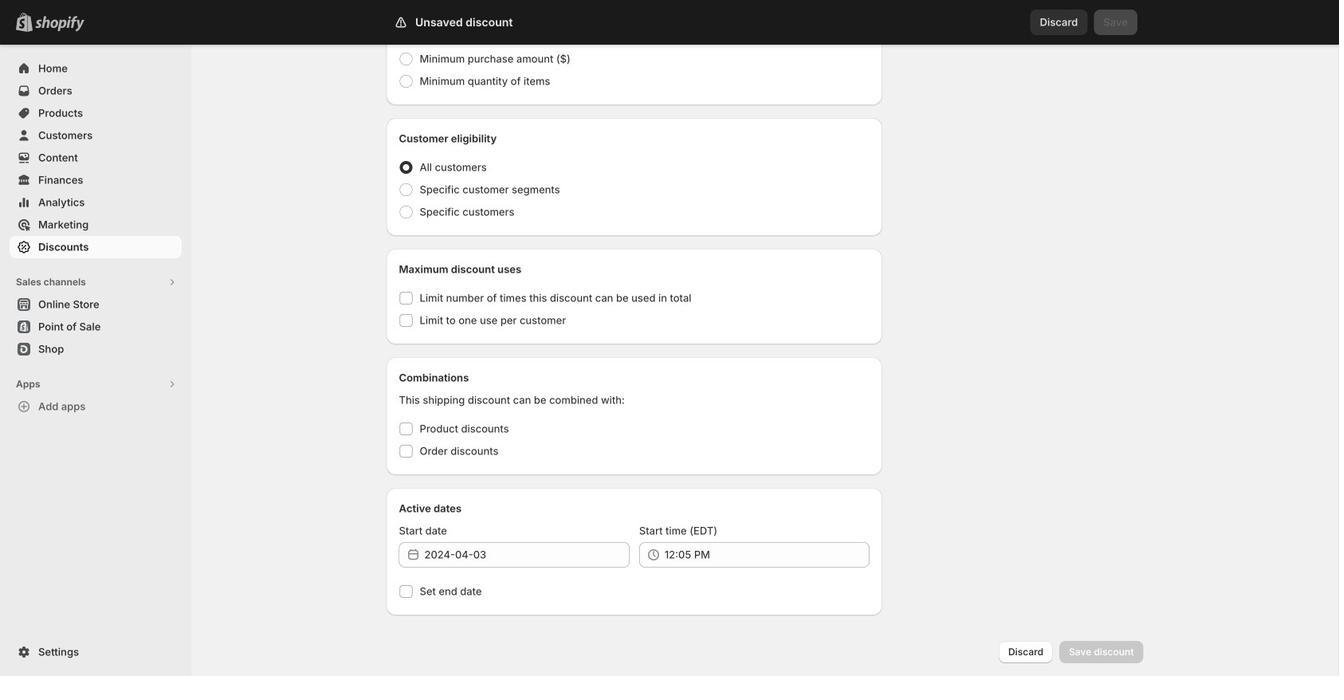 Task type: locate. For each thing, give the bounding box(es) containing it.
shopify image
[[35, 16, 85, 32]]



Task type: vqa. For each thing, say whether or not it's contained in the screenshot.
Search countries text field
no



Task type: describe. For each thing, give the bounding box(es) containing it.
Enter time text field
[[665, 542, 870, 568]]

YYYY-MM-DD text field
[[425, 542, 630, 568]]



